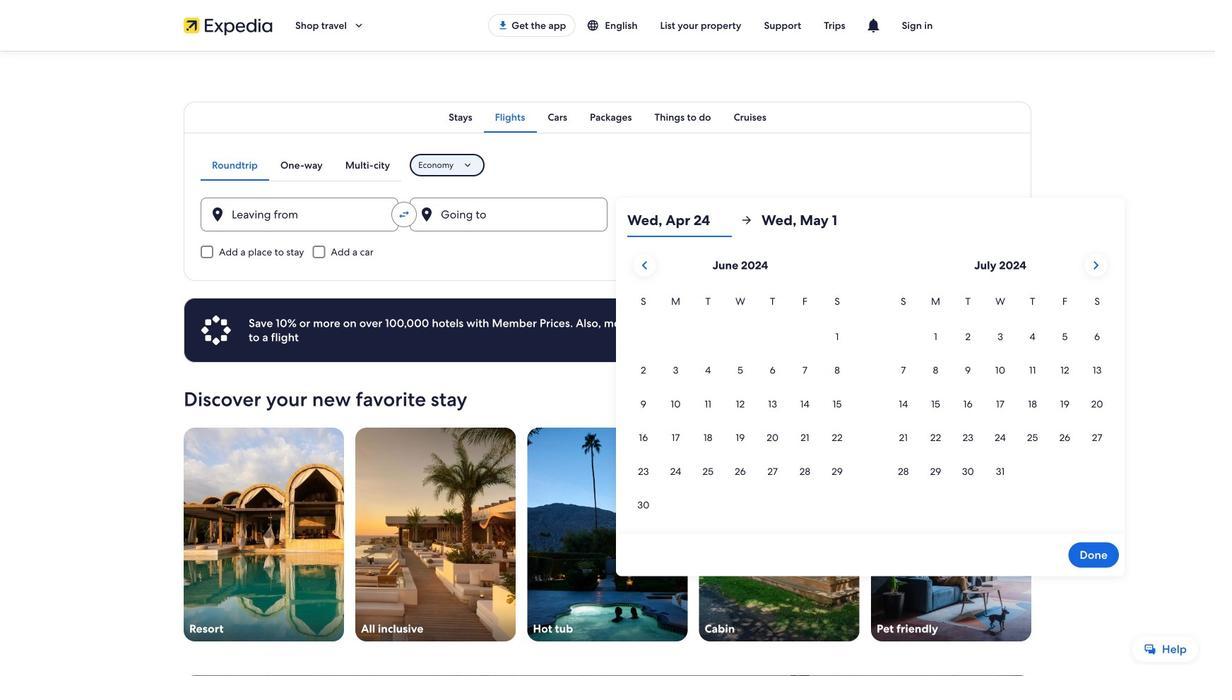 Task type: locate. For each thing, give the bounding box(es) containing it.
main content
[[0, 51, 1215, 677]]

previous month image
[[636, 257, 653, 274]]

tab list
[[184, 102, 1032, 133], [201, 150, 401, 181]]

expedia logo image
[[184, 16, 273, 35]]

swap origin and destination values image
[[398, 208, 411, 221]]

application
[[627, 249, 1114, 523]]

june 2024 element
[[627, 294, 854, 523]]

download the app button image
[[498, 20, 509, 31]]



Task type: vqa. For each thing, say whether or not it's contained in the screenshot.
Show previous image for Moxy NYC Chelsea
no



Task type: describe. For each thing, give the bounding box(es) containing it.
directional image
[[741, 214, 753, 227]]

1 vertical spatial tab list
[[201, 150, 401, 181]]

july 2024 element
[[887, 294, 1114, 489]]

trailing image
[[353, 19, 365, 32]]

small image
[[587, 19, 605, 32]]

communication center icon image
[[865, 17, 882, 34]]

0 vertical spatial tab list
[[184, 102, 1032, 133]]

next month image
[[1088, 257, 1105, 274]]



